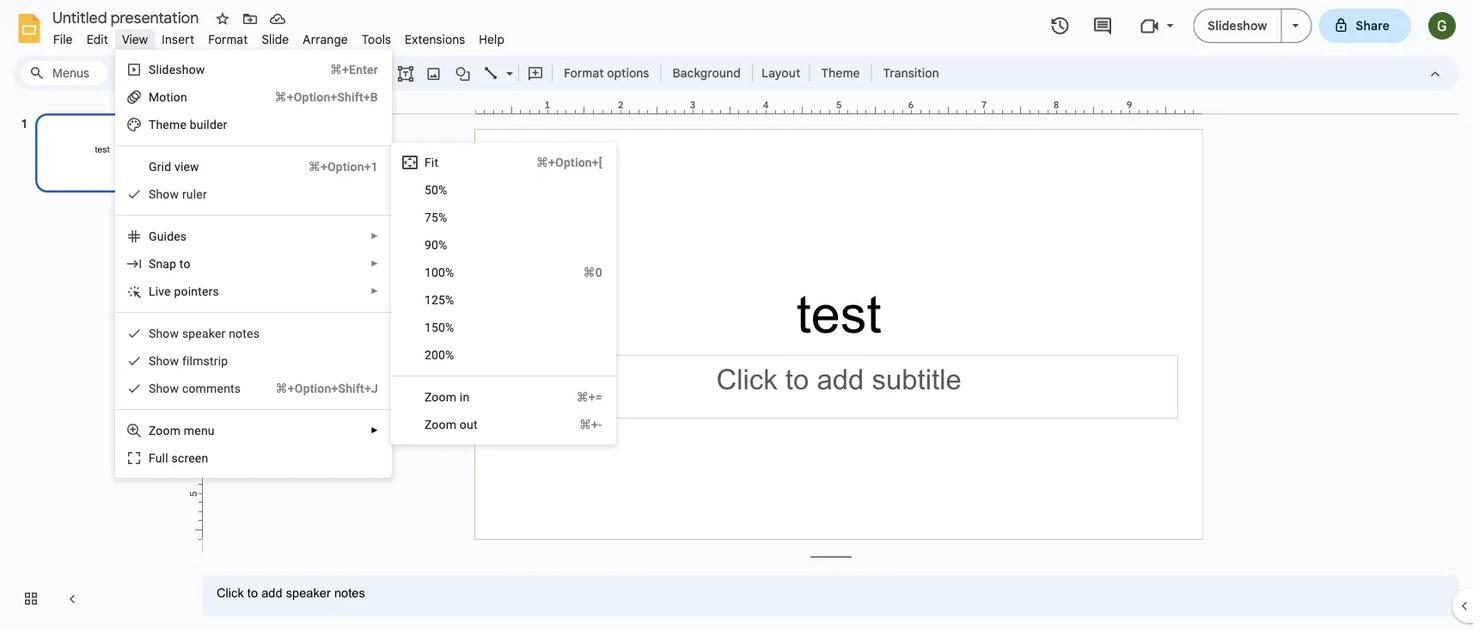 Task type: locate. For each thing, give the bounding box(es) containing it.
es
[[174, 229, 187, 243]]

200%
[[425, 348, 454, 362]]

u
[[155, 451, 162, 465]]

1 ► from the top
[[371, 231, 379, 241]]

format inside button
[[564, 65, 604, 80]]

f for it
[[425, 155, 432, 169]]

show left r
[[149, 187, 179, 201]]

slideshow
[[1208, 18, 1268, 33], [149, 62, 205, 77]]

⌘+enter
[[330, 62, 378, 77]]

► down ⌘+option+shift+j
[[371, 426, 379, 436]]

3 ► from the top
[[371, 286, 379, 296]]

application
[[0, 0, 1474, 630]]

slide
[[262, 32, 289, 47]]

0 vertical spatial f
[[425, 155, 432, 169]]

i
[[460, 390, 463, 404]]

pointers
[[174, 284, 219, 298]]

view
[[174, 160, 199, 174]]

3 show from the top
[[149, 354, 179, 368]]

oom
[[156, 423, 181, 438]]

1 zoom from the top
[[425, 390, 457, 404]]

2 zoom from the top
[[425, 417, 457, 432]]

slideshow left start slideshow (⌘+enter) 'image'
[[1208, 18, 1268, 33]]

zoom left ou
[[425, 417, 457, 432]]

⌘+option+[
[[536, 155, 603, 169]]

⌘+option+shift+j element
[[255, 380, 378, 397]]

arrange
[[303, 32, 348, 47]]

options
[[607, 65, 650, 80]]

format
[[208, 32, 248, 47], [564, 65, 604, 80]]

f
[[182, 354, 187, 368]]

slideshow p element
[[149, 62, 210, 77]]

slideshow up motion a element
[[149, 62, 205, 77]]

0 vertical spatial zoom
[[425, 390, 457, 404]]

start slideshow (⌘+enter) image
[[1293, 24, 1300, 28]]

format down star checkbox
[[208, 32, 248, 47]]

► left 100%
[[371, 259, 379, 269]]

150%
[[425, 320, 454, 334]]

the
[[149, 117, 169, 132]]

f left ll
[[149, 451, 155, 465]]

0 horizontal spatial f
[[149, 451, 155, 465]]

12
[[425, 293, 439, 307]]

1 horizontal spatial f
[[425, 155, 432, 169]]

1 vertical spatial f
[[149, 451, 155, 465]]

guides d element
[[149, 229, 192, 243]]

it
[[432, 155, 439, 169]]

layout button
[[757, 60, 806, 86]]

f up 50%
[[425, 155, 432, 169]]

100%
[[425, 265, 454, 279]]

speaker
[[182, 326, 226, 341]]

►
[[371, 231, 379, 241], [371, 259, 379, 269], [371, 286, 379, 296], [371, 426, 379, 436]]

n for i
[[463, 390, 470, 404]]

snap to
[[149, 257, 191, 271]]

90%
[[425, 238, 448, 252]]

application containing slideshow
[[0, 0, 1474, 630]]

help
[[479, 32, 505, 47]]

⌘+enter element
[[309, 61, 378, 78]]

75% 2 element
[[425, 210, 453, 224]]

► for l ive pointers
[[371, 286, 379, 296]]

format options button
[[556, 60, 657, 86]]

0 horizontal spatial n
[[229, 326, 236, 341]]

1 vertical spatial zoom
[[425, 417, 457, 432]]

format left options
[[564, 65, 604, 80]]

1 vertical spatial format
[[564, 65, 604, 80]]

show r uler
[[149, 187, 207, 201]]

g rid view
[[149, 160, 199, 174]]

slideshow for slideshow button
[[1208, 18, 1268, 33]]

f it
[[425, 155, 439, 169]]

otes
[[236, 326, 260, 341]]

n
[[229, 326, 236, 341], [463, 390, 470, 404]]

to
[[180, 257, 191, 271]]

1 vertical spatial slideshow
[[149, 62, 205, 77]]

1 horizontal spatial slideshow
[[1208, 18, 1268, 33]]

builder
[[190, 117, 227, 132]]

n right "speaker" on the left bottom of the page
[[229, 326, 236, 341]]

full screen u element
[[149, 451, 214, 465]]

view
[[122, 32, 148, 47]]

grid view g element
[[149, 160, 205, 174]]

► left 90%
[[371, 231, 379, 241]]

show left f
[[149, 354, 179, 368]]

gui
[[149, 229, 167, 243]]

navigation
[[0, 97, 189, 630]]

file menu item
[[46, 29, 80, 49]]

n for n
[[229, 326, 236, 341]]

show f ilmstrip
[[149, 354, 228, 368]]

format for format
[[208, 32, 248, 47]]

f
[[425, 155, 432, 169], [149, 451, 155, 465]]

show left c
[[149, 381, 179, 396]]

1 horizontal spatial n
[[463, 390, 470, 404]]

zoom left i
[[425, 390, 457, 404]]

r
[[182, 187, 186, 201]]

transition
[[884, 65, 940, 80]]

0 vertical spatial format
[[208, 32, 248, 47]]

⌘+-
[[579, 417, 603, 432]]

5
[[439, 293, 445, 307]]

background button
[[665, 60, 749, 86]]

menu
[[184, 423, 215, 438]]

show
[[149, 187, 179, 201], [149, 326, 179, 341], [149, 354, 179, 368], [149, 381, 179, 396]]

1 show from the top
[[149, 187, 179, 201]]

2 show from the top
[[149, 326, 179, 341]]

50%
[[425, 183, 448, 197]]

menu bar containing file
[[46, 22, 512, 51]]

insert menu item
[[155, 29, 201, 49]]

format menu item
[[201, 29, 255, 49]]

transition button
[[876, 60, 947, 86]]

0 vertical spatial n
[[229, 326, 236, 341]]

layout
[[762, 65, 801, 80]]

1 horizontal spatial format
[[564, 65, 604, 80]]

show speaker notes n element
[[149, 326, 265, 341]]

0 horizontal spatial format
[[208, 32, 248, 47]]

arrange menu item
[[296, 29, 355, 49]]

1 vertical spatial n
[[463, 390, 470, 404]]

4 ► from the top
[[371, 426, 379, 436]]

f u ll screen
[[149, 451, 208, 465]]

screen
[[172, 451, 208, 465]]

l
[[149, 284, 155, 298]]

⌘+hyphen element
[[559, 416, 603, 433]]

menu
[[109, 50, 392, 630], [391, 143, 616, 445]]

slide menu item
[[255, 29, 296, 49]]

⌘+equals element
[[556, 389, 603, 406]]

0 horizontal spatial slideshow
[[149, 62, 205, 77]]

⌘+=
[[577, 390, 603, 404]]

n up ou
[[463, 390, 470, 404]]

⌘0
[[583, 265, 603, 279]]

show for show speaker n otes
[[149, 326, 179, 341]]

4 show from the top
[[149, 381, 179, 396]]

format inside menu item
[[208, 32, 248, 47]]

0 vertical spatial slideshow
[[1208, 18, 1268, 33]]

show up 'show f ilmstrip'
[[149, 326, 179, 341]]

► left 12
[[371, 286, 379, 296]]

menu bar
[[46, 22, 512, 51]]

menu containing slideshow
[[109, 50, 392, 630]]

zoom
[[425, 390, 457, 404], [425, 417, 457, 432]]

50% 1 element
[[425, 183, 453, 197]]

slideshow inside button
[[1208, 18, 1268, 33]]

zoom i n
[[425, 390, 470, 404]]



Task type: describe. For each thing, give the bounding box(es) containing it.
theme button
[[814, 60, 868, 86]]

zoom for zoom ou t
[[425, 417, 457, 432]]

insert
[[162, 32, 194, 47]]

150% 6 element
[[425, 320, 460, 334]]

z
[[149, 423, 156, 438]]

show ruler r element
[[149, 187, 212, 201]]

motion
[[149, 90, 187, 104]]

c
[[182, 381, 189, 396]]

format options
[[564, 65, 650, 80]]

edit menu item
[[80, 29, 115, 49]]

tools menu item
[[355, 29, 398, 49]]

omments
[[189, 381, 241, 396]]

slideshow button
[[1194, 9, 1283, 43]]

show c omments
[[149, 381, 241, 396]]

ive
[[155, 284, 171, 298]]

► for z oom menu
[[371, 426, 379, 436]]

live pointers l element
[[149, 284, 224, 298]]

⌘+option+1 element
[[288, 158, 378, 175]]

show filmstrip f element
[[149, 354, 233, 368]]

edit
[[87, 32, 108, 47]]

snap
[[149, 257, 176, 271]]

menu bar banner
[[0, 0, 1474, 630]]

help menu item
[[472, 29, 512, 49]]

g
[[149, 160, 157, 174]]

125% 5 element
[[425, 293, 460, 307]]

main toolbar
[[107, 60, 948, 86]]

fit f element
[[425, 155, 444, 169]]

share
[[1356, 18, 1390, 33]]

90% 3 element
[[425, 238, 453, 252]]

share button
[[1320, 9, 1412, 43]]

show comments c element
[[149, 381, 246, 396]]

zoom for zoom i n
[[425, 390, 457, 404]]

Menus field
[[21, 61, 107, 85]]

gui d es
[[149, 229, 187, 243]]

show for show f ilmstrip
[[149, 354, 179, 368]]

snap to x element
[[149, 257, 196, 271]]

format for format options
[[564, 65, 604, 80]]

⌘+option+left bracket element
[[516, 154, 603, 171]]

zoom out t element
[[425, 417, 483, 432]]

100% 4 element
[[425, 265, 460, 279]]

l ive pointers
[[149, 284, 219, 298]]

ilmstrip
[[187, 354, 228, 368]]

ou
[[460, 417, 474, 432]]

extensions
[[405, 32, 465, 47]]

menu bar inside menu bar "banner"
[[46, 22, 512, 51]]

12 5 %
[[425, 293, 454, 307]]

2 ► from the top
[[371, 259, 379, 269]]

file
[[53, 32, 73, 47]]

⌘+option+shift+j
[[276, 381, 378, 396]]

Star checkbox
[[211, 7, 235, 31]]

⌘+option+shift+b element
[[254, 89, 378, 106]]

⌘0 element
[[563, 264, 603, 281]]

75%
[[425, 210, 448, 224]]

⌘+option+1
[[309, 160, 378, 174]]

theme
[[822, 65, 860, 80]]

f for u
[[149, 451, 155, 465]]

zoom ou t
[[425, 417, 478, 432]]

insert image image
[[424, 61, 444, 85]]

200% 7 element
[[425, 348, 460, 362]]

ll
[[162, 451, 168, 465]]

⌘+option+shift+b
[[275, 90, 378, 104]]

background
[[673, 65, 741, 80]]

motion a element
[[149, 90, 193, 104]]

%
[[445, 293, 454, 307]]

menu containing f
[[391, 143, 616, 445]]

► for es
[[371, 231, 379, 241]]

zoom menu z element
[[149, 423, 220, 438]]

d
[[167, 229, 174, 243]]

slideshow for 'slideshow p' element
[[149, 62, 205, 77]]

z oom menu
[[149, 423, 215, 438]]

show for show r uler
[[149, 187, 179, 201]]

Rename text field
[[46, 7, 209, 28]]

m
[[169, 117, 180, 132]]

show speaker n otes
[[149, 326, 260, 341]]

show for show c omments
[[149, 381, 179, 396]]

theme builder m element
[[149, 117, 233, 132]]

e
[[180, 117, 187, 132]]

navigation inside application
[[0, 97, 189, 630]]

uler
[[186, 187, 207, 201]]

zoom in i element
[[425, 390, 475, 404]]

rid
[[157, 160, 171, 174]]

extensions menu item
[[398, 29, 472, 49]]

tools
[[362, 32, 391, 47]]

the m e builder
[[149, 117, 227, 132]]

shape image
[[454, 61, 473, 85]]

t
[[474, 417, 478, 432]]

view menu item
[[115, 29, 155, 49]]



Task type: vqa. For each thing, say whether or not it's contained in the screenshot.
between on the left bottom of page
no



